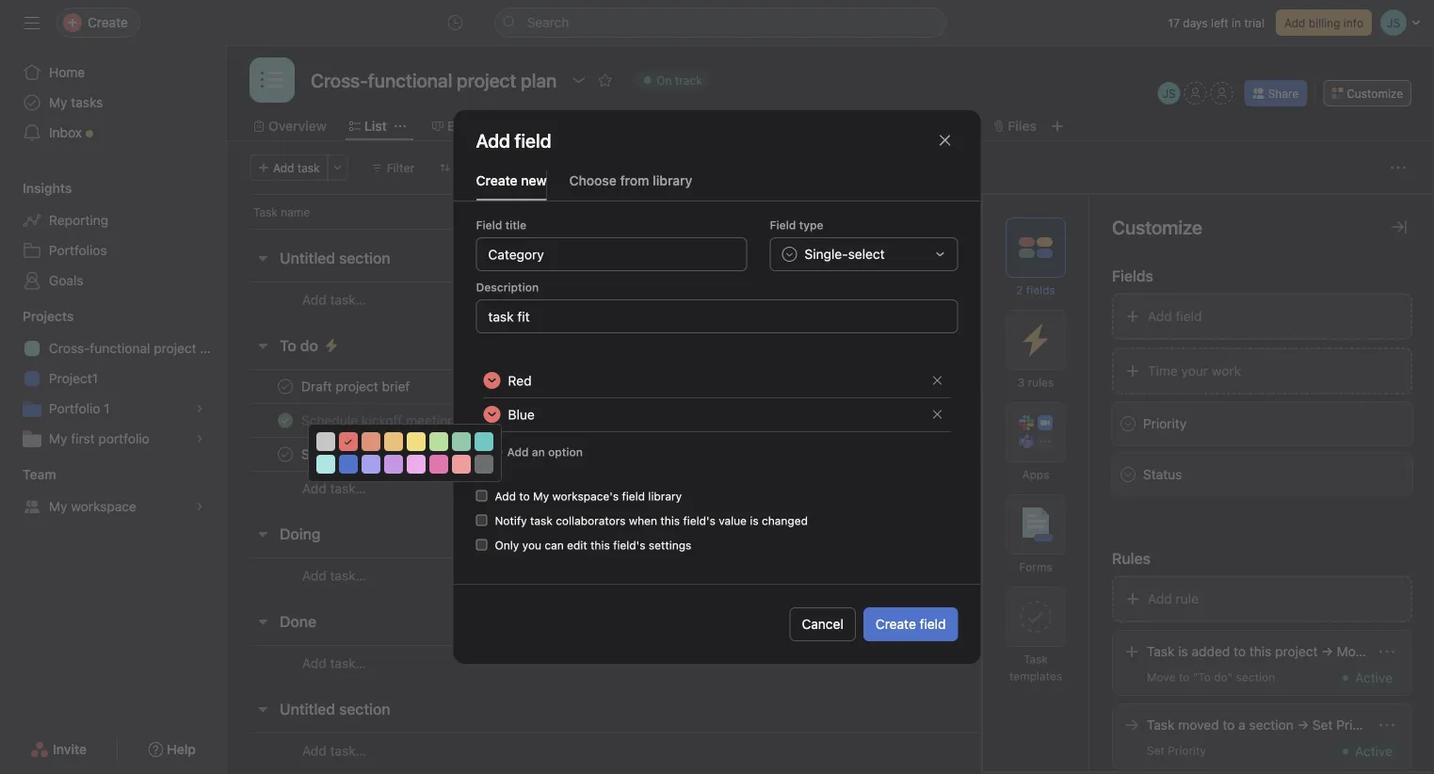 Task type: locate. For each thing, give the bounding box(es) containing it.
0 horizontal spatial →
[[1297, 717, 1309, 733]]

completed checkbox inside share timeline with teammates cell
[[274, 443, 297, 466]]

2 horizontal spatial field
[[1176, 308, 1202, 324]]

a right moved
[[1239, 717, 1246, 733]]

oct left "20"
[[950, 380, 970, 393]]

completed image down completed checkbox
[[274, 443, 297, 466]]

2 vertical spatial field
[[920, 616, 946, 632]]

1 vertical spatial completed image
[[274, 409, 297, 432]]

field inside button
[[1176, 308, 1202, 324]]

oct 24 – 26
[[950, 448, 1014, 461]]

3 oct from the top
[[950, 448, 970, 461]]

0 vertical spatial collapse task list for this section image
[[255, 251, 270, 266]]

Completed checkbox
[[274, 375, 297, 398], [274, 443, 297, 466]]

oct for oct 24 – 26
[[950, 448, 970, 461]]

add to my workspace's field library
[[495, 490, 682, 503]]

goals
[[49, 273, 83, 288]]

status
[[1175, 205, 1209, 219], [1143, 467, 1182, 482]]

collapse task list for this section image left the done
[[255, 614, 270, 629]]

1 vertical spatial untitled section
[[280, 700, 391, 718]]

→ down add rule button at the right of page
[[1322, 644, 1334, 659]]

my left tasks
[[49, 95, 67, 110]]

0 vertical spatial oct
[[950, 380, 970, 393]]

projects element
[[0, 300, 226, 458]]

1 untitled from the top
[[280, 249, 335, 267]]

2 collapse task list for this section image from the top
[[255, 702, 270, 717]]

1 task… from the top
[[330, 292, 366, 308]]

add
[[1285, 16, 1306, 29], [273, 161, 294, 174], [302, 292, 327, 308], [1148, 308, 1172, 324], [507, 446, 529, 459], [302, 481, 327, 496], [495, 490, 516, 503], [302, 568, 327, 583], [1148, 591, 1172, 607], [302, 656, 327, 671], [302, 743, 327, 759]]

first
[[71, 431, 95, 446]]

2 vertical spatial completed image
[[274, 443, 297, 466]]

task inside "create new" tab panel
[[530, 514, 553, 527]]

1 field from the left
[[476, 219, 502, 232]]

completed checkbox down completed checkbox
[[274, 443, 297, 466]]

untitled section button for first the add task… button from the top
[[280, 241, 391, 275]]

insights
[[23, 180, 72, 196]]

1 vertical spatial oct
[[950, 414, 970, 427]]

1 vertical spatial set
[[1147, 744, 1165, 757]]

this up the settings
[[661, 514, 680, 527]]

0 horizontal spatial this
[[591, 539, 610, 552]]

0 vertical spatial field
[[1176, 308, 1202, 324]]

1 horizontal spatial field
[[770, 219, 796, 232]]

library
[[653, 173, 693, 188], [648, 490, 682, 503]]

team
[[23, 467, 56, 482]]

1 horizontal spatial →
[[1322, 644, 1334, 659]]

task for add
[[297, 161, 320, 174]]

row
[[227, 194, 1434, 229], [250, 228, 1412, 230], [227, 369, 1434, 404], [227, 403, 1434, 438], [227, 437, 1434, 472]]

collapse task list for this section image for untitled section
[[255, 251, 270, 266]]

add task… for 5th the add task… button from the top of the page
[[302, 743, 366, 759]]

add task… row for "done" button
[[227, 645, 1434, 681]]

oct left 23
[[950, 414, 970, 427]]

3 add task… row from the top
[[227, 558, 1434, 593]]

– for 25
[[990, 414, 996, 427]]

untitled section
[[280, 249, 391, 267], [280, 700, 391, 718]]

0 vertical spatial untitled
[[280, 249, 335, 267]]

new
[[521, 173, 547, 188]]

to left "to
[[1179, 671, 1190, 684]]

1 vertical spatial a
[[1239, 717, 1246, 733]]

my inside "link"
[[49, 499, 67, 514]]

0 vertical spatial status
[[1175, 205, 1209, 219]]

project down add rule button at the right of page
[[1275, 644, 1318, 659]]

cross-functional project plan
[[49, 340, 226, 356]]

26
[[1000, 448, 1014, 461]]

1 horizontal spatial field
[[920, 616, 946, 632]]

– for 26
[[990, 448, 996, 461]]

add inside button
[[1148, 308, 1172, 324]]

Schedule kickoff meeting text field
[[298, 411, 461, 430]]

3 collapse task list for this section image from the top
[[255, 614, 270, 629]]

1 inside projects element
[[104, 401, 110, 416]]

2 active from the top
[[1355, 744, 1393, 759]]

info
[[1344, 16, 1364, 29]]

share timeline with teammates cell
[[227, 437, 831, 472]]

task down overview
[[297, 161, 320, 174]]

cross-functional project plan link
[[11, 333, 226, 364]]

rule
[[1176, 591, 1199, 607]]

date
[[975, 205, 998, 219]]

untitled section for 5th the add task… button from the top of the page
[[280, 700, 391, 718]]

4 add task… from the top
[[302, 656, 366, 671]]

oct 20 – 24
[[950, 380, 1014, 393]]

0 vertical spatial library
[[653, 173, 693, 188]]

1 vertical spatial field's
[[613, 539, 646, 552]]

tasks
[[71, 95, 103, 110]]

add task button
[[250, 154, 328, 181]]

library up notify task collaborators when this field's value is changed
[[648, 490, 682, 503]]

24 left the 3
[[1000, 380, 1014, 393]]

field for field type
[[770, 219, 796, 232]]

2 vertical spatial task
[[1374, 644, 1399, 659]]

my workspace
[[49, 499, 136, 514]]

1 horizontal spatial this
[[661, 514, 680, 527]]

0 horizontal spatial project
[[154, 340, 197, 356]]

→
[[1322, 644, 1334, 659], [1297, 717, 1309, 733]]

1 vertical spatial this
[[591, 539, 610, 552]]

0 horizontal spatial field
[[622, 490, 645, 503]]

2 untitled from the top
[[280, 700, 335, 718]]

1 completed checkbox from the top
[[274, 375, 297, 398]]

1 horizontal spatial 1
[[469, 414, 474, 427]]

apps
[[1022, 468, 1050, 481]]

field left title on the left top of page
[[476, 219, 502, 232]]

task… for 2nd the add task… button from the bottom
[[330, 656, 366, 671]]

0 vertical spatial customize
[[1347, 87, 1403, 100]]

task for notify
[[530, 514, 553, 527]]

tab list containing create new
[[454, 170, 981, 202]]

–
[[990, 380, 997, 393], [990, 414, 996, 427], [990, 448, 996, 461]]

→ down task is added to this project → move task to a c
[[1297, 717, 1309, 733]]

plan
[[200, 340, 226, 356]]

insights element
[[0, 171, 226, 300]]

task up you on the left bottom of page
[[530, 514, 553, 527]]

task for task is added to this project → move task to a c
[[1147, 644, 1175, 659]]

time your work button
[[1112, 348, 1413, 395]]

field for create field
[[920, 616, 946, 632]]

Type an option name field
[[501, 365, 924, 397], [501, 398, 924, 430]]

1 untitled section from the top
[[280, 249, 391, 267]]

24 left 26
[[973, 448, 987, 461]]

1 down project1 link
[[104, 401, 110, 416]]

1 horizontal spatial task
[[530, 514, 553, 527]]

task left the name
[[253, 205, 278, 219]]

create field button
[[864, 608, 958, 641]]

Only you can edit this field's settings checkbox
[[476, 539, 487, 551]]

move left c
[[1337, 644, 1370, 659]]

1 completed image from the top
[[274, 375, 297, 398]]

0 vertical spatial field's
[[683, 514, 716, 527]]

create new
[[476, 173, 547, 188]]

0 vertical spatial set
[[1313, 717, 1333, 733]]

1 vertical spatial active
[[1355, 744, 1393, 759]]

3 completed image from the top
[[274, 443, 297, 466]]

2 vertical spatial collapse task list for this section image
[[255, 614, 270, 629]]

completed image inside schedule kickoff meeting cell
[[274, 409, 297, 432]]

5 add task… row from the top
[[227, 733, 1434, 769]]

collapse task list for this section image down task name
[[255, 251, 270, 266]]

my down share timeline with teammates cell
[[533, 490, 549, 503]]

collapse task list for this section image
[[255, 527, 270, 542], [255, 702, 270, 717]]

portfolios link
[[11, 235, 215, 266]]

0 vertical spatial create
[[476, 173, 518, 188]]

create right cancel
[[876, 616, 916, 632]]

section
[[339, 249, 391, 267], [1236, 671, 1275, 684], [339, 700, 391, 718], [1249, 717, 1294, 733]]

task up templates on the right bottom of page
[[1024, 653, 1048, 666]]

collapse task list for this section image
[[255, 251, 270, 266], [255, 338, 270, 353], [255, 614, 270, 629]]

2 add task… from the top
[[302, 481, 366, 496]]

move left "to
[[1147, 671, 1176, 684]]

1 vertical spatial 24
[[973, 448, 987, 461]]

tab list
[[454, 170, 981, 202]]

0 vertical spatial collapse task list for this section image
[[255, 527, 270, 542]]

add task… inside header to do tree grid
[[302, 481, 366, 496]]

0 horizontal spatial field's
[[613, 539, 646, 552]]

set down task is added to this project → move task to a c
[[1313, 717, 1333, 733]]

4 add task… row from the top
[[227, 645, 1434, 681]]

priority
[[1062, 205, 1101, 219], [1143, 416, 1187, 431], [1337, 717, 1380, 733], [1168, 744, 1206, 757]]

1 vertical spatial is
[[1179, 644, 1188, 659]]

select
[[848, 246, 885, 262]]

1 vertical spatial library
[[648, 490, 682, 503]]

row containing oct 20
[[227, 369, 1434, 404]]

0 horizontal spatial task
[[297, 161, 320, 174]]

2 untitled section from the top
[[280, 700, 391, 718]]

create new tab panel
[[454, 202, 981, 664]]

task is added to this project → move task to a c
[[1147, 644, 1434, 659]]

oct down oct 23 – 25
[[950, 448, 970, 461]]

list link
[[349, 116, 387, 137]]

1 vertical spatial create
[[876, 616, 916, 632]]

task…
[[330, 292, 366, 308], [330, 481, 366, 496], [330, 568, 366, 583], [330, 656, 366, 671], [330, 743, 366, 759]]

timeline
[[522, 118, 574, 134]]

collapse task list for this section image for doing
[[255, 527, 270, 542]]

1 collapse task list for this section image from the top
[[255, 251, 270, 266]]

untitled down the name
[[280, 249, 335, 267]]

1 vertical spatial untitled section button
[[280, 692, 391, 726]]

– left 26
[[990, 448, 996, 461]]

2 task… from the top
[[330, 481, 366, 496]]

untitled down the done
[[280, 700, 335, 718]]

this for edit
[[591, 539, 610, 552]]

– for 24
[[990, 380, 997, 393]]

my left 'first' at the left bottom of the page
[[49, 431, 67, 446]]

1 add task… row from the top
[[227, 282, 1434, 317]]

type an option name field for remove option image
[[501, 398, 924, 430]]

task… for first the add task… button from the top
[[330, 292, 366, 308]]

this
[[661, 514, 680, 527], [591, 539, 610, 552], [1250, 644, 1272, 659]]

completed checkbox inside draft project brief cell
[[274, 375, 297, 398]]

2 untitled section button from the top
[[280, 692, 391, 726]]

untitled section button for 5th the add task… button from the top of the page
[[280, 692, 391, 726]]

add billing info
[[1285, 16, 1364, 29]]

to up notify
[[519, 490, 530, 503]]

insights button
[[0, 179, 72, 198]]

5 task… from the top
[[330, 743, 366, 759]]

1 add task… from the top
[[302, 292, 366, 308]]

collapse task list for this section image left to
[[255, 338, 270, 353]]

oct for oct 20 – 24
[[950, 380, 970, 393]]

0 vertical spatial is
[[750, 514, 759, 527]]

2 vertical spatial oct
[[950, 448, 970, 461]]

1 untitled section button from the top
[[280, 241, 391, 275]]

status inside 'row'
[[1175, 205, 1209, 219]]

field's left value
[[683, 514, 716, 527]]

0 vertical spatial this
[[661, 514, 680, 527]]

0 horizontal spatial customize
[[1112, 216, 1203, 238]]

cancel button
[[790, 608, 856, 641]]

my inside projects element
[[49, 431, 67, 446]]

add field
[[476, 129, 551, 151]]

1 vertical spatial customize
[[1112, 216, 1203, 238]]

0 vertical spatial type an option name field
[[501, 365, 924, 397]]

1 vertical spatial collapse task list for this section image
[[255, 338, 270, 353]]

1 horizontal spatial field's
[[683, 514, 716, 527]]

due
[[950, 205, 972, 219]]

files link
[[993, 116, 1037, 137]]

field left type
[[770, 219, 796, 232]]

field inside button
[[920, 616, 946, 632]]

only you can edit this field's settings
[[495, 539, 692, 552]]

Share timeline with teammates text field
[[298, 445, 494, 464]]

1 down draft project brief cell
[[469, 414, 474, 427]]

field's down when
[[613, 539, 646, 552]]

2
[[1017, 284, 1023, 297]]

0 vertical spatial untitled section button
[[280, 241, 391, 275]]

workspace
[[71, 499, 136, 514]]

task left c
[[1374, 644, 1399, 659]]

this right edit
[[591, 539, 610, 552]]

completed checkbox up completed checkbox
[[274, 375, 297, 398]]

completed image
[[274, 375, 297, 398], [274, 409, 297, 432], [274, 443, 297, 466]]

collapse task list for this section image for untitled section
[[255, 702, 270, 717]]

this for to
[[1250, 644, 1272, 659]]

1 vertical spatial completed checkbox
[[274, 443, 297, 466]]

4 task… from the top
[[330, 656, 366, 671]]

row containing oct 24
[[227, 437, 1434, 472]]

close details image
[[1392, 219, 1407, 235]]

added
[[1192, 644, 1230, 659]]

library right from
[[653, 173, 693, 188]]

– left 25
[[990, 414, 996, 427]]

functional
[[90, 340, 150, 356]]

task up set priority
[[1147, 717, 1175, 733]]

completed image up completed checkbox
[[274, 375, 297, 398]]

2 oct from the top
[[950, 414, 970, 427]]

task inside add task button
[[297, 161, 320, 174]]

this right the added
[[1250, 644, 1272, 659]]

portfolio
[[49, 401, 100, 416]]

my first portfolio link
[[11, 424, 215, 454]]

add to starred image
[[597, 73, 612, 88]]

create inside button
[[876, 616, 916, 632]]

completed image inside draft project brief cell
[[274, 375, 297, 398]]

0 vertical spatial –
[[990, 380, 997, 393]]

1 vertical spatial project
[[1275, 644, 1318, 659]]

2 horizontal spatial this
[[1250, 644, 1272, 659]]

0 vertical spatial completed checkbox
[[274, 375, 297, 398]]

files
[[1008, 118, 1037, 134]]

project left "plan"
[[154, 340, 197, 356]]

type an option name field for remove option icon
[[501, 365, 924, 397]]

0 horizontal spatial 1
[[104, 401, 110, 416]]

value
[[719, 514, 747, 527]]

my for my tasks
[[49, 95, 67, 110]]

portfolios
[[49, 243, 107, 258]]

share button
[[1245, 80, 1308, 106]]

0 vertical spatial task
[[297, 161, 320, 174]]

changed
[[762, 514, 808, 527]]

task left the added
[[1147, 644, 1175, 659]]

messages link
[[893, 116, 970, 137]]

a left c
[[1418, 644, 1426, 659]]

0 vertical spatial a
[[1418, 644, 1426, 659]]

row containing task name
[[227, 194, 1434, 229]]

None text field
[[306, 63, 562, 97], [476, 300, 958, 333], [306, 63, 562, 97], [476, 300, 958, 333]]

– right "20"
[[990, 380, 997, 393]]

1 oct from the top
[[950, 380, 970, 393]]

0 vertical spatial move
[[1337, 644, 1370, 659]]

1 horizontal spatial customize
[[1347, 87, 1403, 100]]

3
[[1018, 376, 1025, 389]]

set down move to "to do" section
[[1147, 744, 1165, 757]]

5 add task… from the top
[[302, 743, 366, 759]]

forms
[[1019, 560, 1053, 574]]

customize up fields at the top of page
[[1112, 216, 1203, 238]]

js button
[[1158, 82, 1181, 105]]

1 vertical spatial untitled
[[280, 700, 335, 718]]

3 add task… from the top
[[302, 568, 366, 583]]

2 completed checkbox from the top
[[274, 443, 297, 466]]

1 horizontal spatial 24
[[1000, 380, 1014, 393]]

1 vertical spatial type an option name field
[[501, 398, 924, 430]]

untitled
[[280, 249, 335, 267], [280, 700, 335, 718]]

task… inside header to do tree grid
[[330, 481, 366, 496]]

1 collapse task list for this section image from the top
[[255, 527, 270, 542]]

1 vertical spatial move
[[1147, 671, 1176, 684]]

1 horizontal spatial create
[[876, 616, 916, 632]]

draft project brief cell
[[227, 369, 831, 404]]

add task… row
[[227, 282, 1434, 317], [227, 471, 1434, 506], [227, 558, 1434, 593], [227, 645, 1434, 681], [227, 733, 1434, 769]]

0 vertical spatial untitled section
[[280, 249, 391, 267]]

2 field from the left
[[770, 219, 796, 232]]

20
[[973, 380, 987, 393]]

is left the added
[[1179, 644, 1188, 659]]

1 vertical spatial field
[[622, 490, 645, 503]]

title
[[505, 219, 527, 232]]

1 vertical spatial status
[[1143, 467, 1182, 482]]

1 active from the top
[[1355, 670, 1393, 686]]

field's for value
[[683, 514, 716, 527]]

Completed checkbox
[[274, 409, 297, 432]]

customize down info
[[1347, 87, 1403, 100]]

to do button
[[280, 329, 318, 363]]

task
[[297, 161, 320, 174], [530, 514, 553, 527], [1374, 644, 1399, 659]]

task inside task templates
[[1024, 653, 1048, 666]]

my tasks
[[49, 95, 103, 110]]

Add to My workspace's field library checkbox
[[476, 490, 487, 502]]

your
[[1182, 363, 1208, 379]]

2 vertical spatial this
[[1250, 644, 1272, 659]]

my inside "create new" tab panel
[[533, 490, 549, 503]]

2 add task… row from the top
[[227, 471, 1434, 506]]

untitled for first the add task… button from the top
[[280, 249, 335, 267]]

is right value
[[750, 514, 759, 527]]

Draft project brief text field
[[298, 377, 416, 396]]

0 vertical spatial active
[[1355, 670, 1393, 686]]

2 collapse task list for this section image from the top
[[255, 338, 270, 353]]

add an option
[[507, 446, 583, 459]]

global element
[[0, 46, 226, 159]]

0 horizontal spatial a
[[1239, 717, 1246, 733]]

3 task… from the top
[[330, 568, 366, 583]]

2 vertical spatial –
[[990, 448, 996, 461]]

templates
[[1010, 670, 1062, 683]]

3 rules
[[1018, 376, 1054, 389]]

add task… for 3rd the add task… button from the bottom
[[302, 568, 366, 583]]

row containing 1
[[227, 403, 1434, 438]]

0 horizontal spatial create
[[476, 173, 518, 188]]

0 horizontal spatial is
[[750, 514, 759, 527]]

1 vertical spatial collapse task list for this section image
[[255, 702, 270, 717]]

0 vertical spatial completed image
[[274, 375, 297, 398]]

2 completed image from the top
[[274, 409, 297, 432]]

create left the new
[[476, 173, 518, 188]]

1 inside button
[[469, 414, 474, 427]]

my inside global element
[[49, 95, 67, 110]]

completed image down to
[[274, 409, 297, 432]]

0 horizontal spatial field
[[476, 219, 502, 232]]

2 type an option name field from the top
[[501, 398, 924, 430]]

1 vertical spatial task
[[530, 514, 553, 527]]

1 type an option name field from the top
[[501, 365, 924, 397]]

my down team
[[49, 499, 67, 514]]

1 vertical spatial –
[[990, 414, 996, 427]]



Task type: describe. For each thing, give the bounding box(es) containing it.
hide sidebar image
[[24, 15, 40, 30]]

to left c
[[1403, 644, 1415, 659]]

portfolio 1
[[49, 401, 110, 416]]

untitled section for first the add task… button from the top
[[280, 249, 391, 267]]

left
[[1211, 16, 1229, 29]]

portfolio 1 link
[[11, 394, 215, 424]]

to right the added
[[1234, 644, 1246, 659]]

1 vertical spatial →
[[1297, 717, 1309, 733]]

search list box
[[495, 8, 947, 38]]

board
[[447, 118, 484, 134]]

completed checkbox for share timeline with teammates "text box"
[[274, 443, 297, 466]]

this for when
[[661, 514, 680, 527]]

1 horizontal spatial a
[[1418, 644, 1426, 659]]

you
[[522, 539, 542, 552]]

to right moved
[[1223, 717, 1235, 733]]

customize inside customize dropdown button
[[1347, 87, 1403, 100]]

description
[[476, 281, 539, 294]]

add inside header to do tree grid
[[302, 481, 327, 496]]

add task… for first the add task… button from the top
[[302, 292, 366, 308]]

add field dialog
[[454, 110, 981, 664]]

home
[[49, 65, 85, 80]]

reporting link
[[11, 205, 215, 235]]

task name
[[253, 205, 310, 219]]

my for my workspace
[[49, 499, 67, 514]]

days
[[1183, 16, 1208, 29]]

type
[[799, 219, 824, 232]]

collapse task list for this section image for done
[[255, 614, 270, 629]]

reporting
[[49, 212, 108, 228]]

single-select button
[[770, 237, 958, 271]]

1 horizontal spatial move
[[1337, 644, 1370, 659]]

overview
[[268, 118, 327, 134]]

remove option image
[[932, 409, 943, 420]]

create field
[[876, 616, 946, 632]]

completed image for oct 23 – 25
[[274, 409, 297, 432]]

work
[[1212, 363, 1241, 379]]

list
[[364, 118, 387, 134]]

do"
[[1214, 671, 1233, 684]]

header to do tree grid
[[227, 369, 1434, 506]]

board link
[[432, 116, 484, 137]]

move to "to do" section
[[1147, 671, 1275, 684]]

Priority, Stage, Status… text field
[[476, 237, 747, 271]]

my workspace link
[[11, 492, 215, 522]]

0 horizontal spatial move
[[1147, 671, 1176, 684]]

name
[[281, 205, 310, 219]]

completed image for oct 20 – 24
[[274, 375, 297, 398]]

single-
[[805, 246, 848, 262]]

add an option button
[[484, 439, 591, 465]]

option
[[548, 446, 583, 459]]

teams element
[[0, 458, 226, 526]]

from
[[620, 173, 649, 188]]

task… for 3rd the add task… button from the bottom
[[330, 568, 366, 583]]

to do
[[280, 337, 318, 355]]

field title
[[476, 219, 527, 232]]

task templates
[[1010, 653, 1062, 683]]

trial
[[1245, 16, 1265, 29]]

add rule button
[[1112, 575, 1413, 623]]

add task
[[273, 161, 320, 174]]

17 days left in trial
[[1168, 16, 1265, 29]]

add task… for fourth the add task… button from the bottom of the page
[[302, 481, 366, 496]]

add inside button
[[1285, 16, 1306, 29]]

workspace's
[[552, 490, 619, 503]]

doing
[[280, 525, 321, 543]]

projects
[[23, 308, 74, 324]]

completed image inside share timeline with teammates cell
[[274, 443, 297, 466]]

field for add field
[[1176, 308, 1202, 324]]

my for my first portfolio
[[49, 431, 67, 446]]

to inside "create new" tab panel
[[519, 490, 530, 503]]

search
[[527, 15, 569, 30]]

3 add task… button from the top
[[302, 566, 366, 586]]

create for create field
[[876, 616, 916, 632]]

field for field title
[[476, 219, 502, 232]]

only
[[495, 539, 519, 552]]

to
[[280, 337, 296, 355]]

remove option image
[[932, 375, 943, 386]]

0 vertical spatial →
[[1322, 644, 1334, 659]]

schedule kickoff meeting cell
[[227, 403, 831, 438]]

task for task name
[[253, 205, 278, 219]]

doing button
[[280, 517, 321, 551]]

create for create new
[[476, 173, 518, 188]]

2 add task… button from the top
[[302, 478, 366, 499]]

set priority
[[1147, 744, 1206, 757]]

projects button
[[0, 307, 74, 326]]

1 horizontal spatial project
[[1275, 644, 1318, 659]]

close this dialog image
[[938, 133, 953, 148]]

rules
[[1028, 376, 1054, 389]]

an
[[532, 446, 545, 459]]

single-select
[[805, 246, 885, 262]]

task moved to a section → set priority
[[1147, 717, 1380, 733]]

is inside "create new" tab panel
[[750, 514, 759, 527]]

add rule
[[1148, 591, 1199, 607]]

done button
[[280, 605, 316, 639]]

0 vertical spatial project
[[154, 340, 197, 356]]

0 horizontal spatial 24
[[973, 448, 987, 461]]

0 vertical spatial 24
[[1000, 380, 1014, 393]]

my tasks link
[[11, 88, 215, 118]]

when
[[629, 514, 657, 527]]

rules
[[1112, 550, 1151, 567]]

add task… row for the untitled section button associated with first the add task… button from the top
[[227, 282, 1434, 317]]

untitled for 5th the add task… button from the top of the page
[[280, 700, 335, 718]]

fields
[[1112, 267, 1154, 285]]

rules for to do image
[[324, 338, 339, 353]]

2 fields
[[1017, 284, 1056, 297]]

2 horizontal spatial task
[[1374, 644, 1399, 659]]

add task… for 2nd the add task… button from the bottom
[[302, 656, 366, 671]]

library inside "create new" tab panel
[[648, 490, 682, 503]]

task for task moved to a section → set priority
[[1147, 717, 1175, 733]]

in
[[1232, 16, 1241, 29]]

customize button
[[1324, 80, 1412, 106]]

my first portfolio
[[49, 431, 150, 446]]

moved
[[1179, 717, 1219, 733]]

overview link
[[253, 116, 327, 137]]

list image
[[261, 69, 284, 91]]

cross-
[[49, 340, 90, 356]]

1 horizontal spatial is
[[1179, 644, 1188, 659]]

5 add task… button from the top
[[302, 741, 366, 762]]

add task… row for 5th the add task… button from the top of the page's the untitled section button
[[227, 733, 1434, 769]]

portfolio
[[98, 431, 150, 446]]

oct for oct 23 – 25
[[950, 414, 970, 427]]

0 horizontal spatial set
[[1147, 744, 1165, 757]]

goals link
[[11, 266, 215, 296]]

active for priority
[[1355, 744, 1393, 759]]

add field button
[[1112, 293, 1413, 340]]

collaborators
[[556, 514, 626, 527]]

inbox
[[49, 125, 82, 140]]

due date
[[950, 205, 998, 219]]

time your work
[[1148, 363, 1241, 379]]

23
[[973, 414, 987, 427]]

1 add task… button from the top
[[302, 290, 366, 310]]

billing
[[1309, 16, 1341, 29]]

invite
[[53, 742, 87, 757]]

25
[[1000, 414, 1013, 427]]

active for move
[[1355, 670, 1393, 686]]

invite button
[[18, 733, 99, 767]]

task… for fourth the add task… button from the bottom of the page
[[330, 481, 366, 496]]

Notify task collaborators when this field's value is changed checkbox
[[476, 515, 487, 526]]

field's for settings
[[613, 539, 646, 552]]

team button
[[0, 465, 56, 484]]

add task… row for the doing button
[[227, 558, 1434, 593]]

task for task templates
[[1024, 653, 1048, 666]]

1 horizontal spatial set
[[1313, 717, 1333, 733]]

timeline link
[[507, 116, 574, 137]]

task… for 5th the add task… button from the top of the page
[[330, 743, 366, 759]]

4 add task… button from the top
[[302, 653, 366, 674]]

"to
[[1193, 671, 1211, 684]]

oct 23 – 25
[[950, 414, 1013, 427]]

completed checkbox for "draft project brief" text box
[[274, 375, 297, 398]]



Task type: vqa. For each thing, say whether or not it's contained in the screenshot.
Goals on the left top of the page
yes



